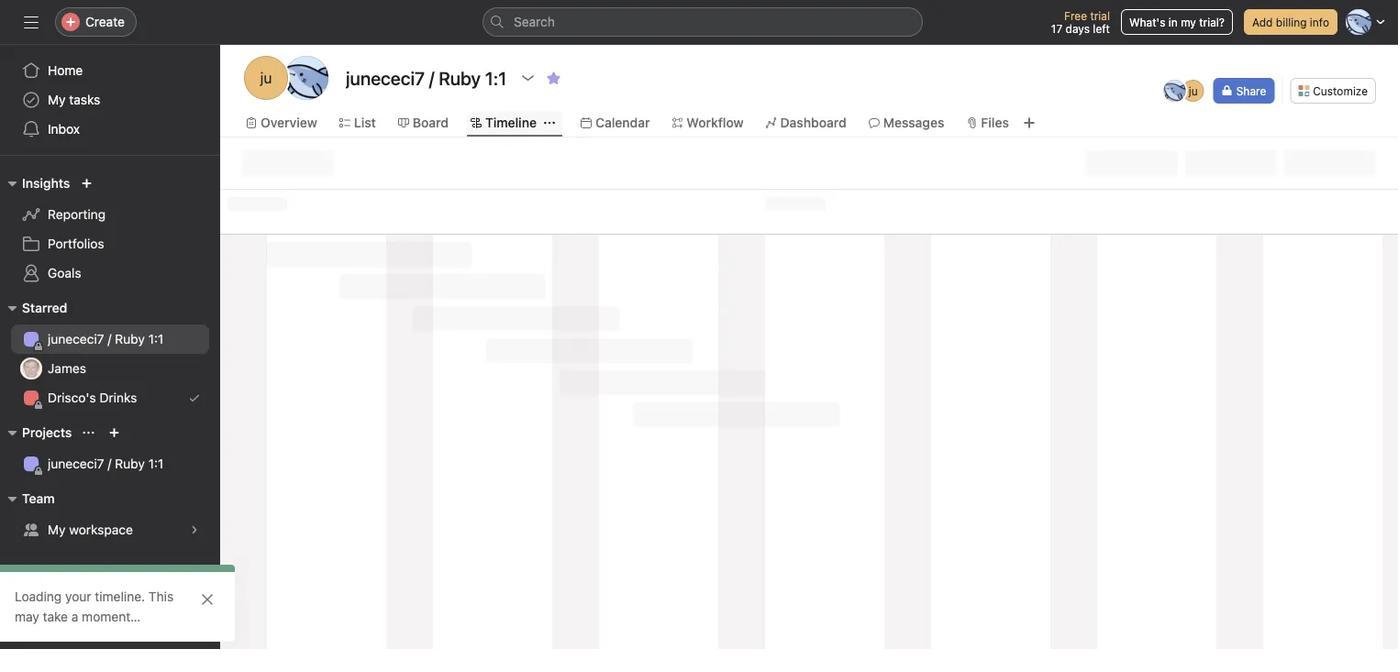 Task type: locate. For each thing, give the bounding box(es) containing it.
list link
[[339, 113, 376, 133]]

add tab image
[[1022, 116, 1037, 130]]

board link
[[398, 113, 449, 133]]

ra up overview
[[297, 69, 316, 87]]

days
[[1066, 22, 1090, 35]]

in
[[1169, 16, 1178, 28]]

0 vertical spatial my
[[48, 92, 66, 107]]

1 1:1 from the top
[[148, 332, 164, 347]]

1:1
[[148, 332, 164, 347], [148, 456, 164, 472]]

ruby inside starred element
[[115, 332, 145, 347]]

ruby up the drinks
[[115, 332, 145, 347]]

junececi7 / ruby 1:1 link
[[11, 325, 209, 354], [11, 450, 209, 479]]

trial
[[1090, 9, 1110, 22]]

1 junececi7 / ruby 1:1 link from the top
[[11, 325, 209, 354]]

invite button
[[17, 609, 96, 642]]

overview
[[261, 115, 317, 130]]

home
[[48, 63, 83, 78]]

my tasks link
[[11, 85, 209, 115]]

customize button
[[1290, 78, 1376, 104]]

ruby
[[115, 332, 145, 347], [115, 456, 145, 472]]

1 my from the top
[[48, 92, 66, 107]]

2 / from the top
[[108, 456, 111, 472]]

junececi7 / ruby 1:1 link up james
[[11, 325, 209, 354]]

create button
[[55, 7, 137, 37]]

2 junececi7 / ruby 1:1 link from the top
[[11, 450, 209, 479]]

what's
[[1129, 16, 1165, 28]]

1 junececi7 / ruby 1:1 from the top
[[48, 332, 164, 347]]

info
[[1310, 16, 1329, 28]]

ruby inside projects element
[[115, 456, 145, 472]]

calendar link
[[581, 113, 650, 133]]

show options image
[[520, 71, 535, 85]]

junececi7 / ruby 1:1 down new project or portfolio image
[[48, 456, 164, 472]]

loading your timeline. this may take a moment…
[[15, 589, 174, 625]]

1 vertical spatial junececi7 / ruby 1:1
[[48, 456, 164, 472]]

1 / from the top
[[108, 332, 111, 347]]

1 ruby from the top
[[115, 332, 145, 347]]

junececi7 up james
[[48, 332, 104, 347]]

2 my from the top
[[48, 522, 66, 538]]

2 ruby from the top
[[115, 456, 145, 472]]

ju up overview link
[[260, 69, 272, 87]]

workflow
[[687, 115, 744, 130]]

junececi7 / ruby 1:1 link inside projects element
[[11, 450, 209, 479]]

insights element
[[0, 167, 220, 292]]

my down "team"
[[48, 522, 66, 538]]

billing
[[1276, 16, 1307, 28]]

goals link
[[11, 259, 209, 288]]

junececi7
[[48, 332, 104, 347], [48, 456, 104, 472]]

1 vertical spatial junececi7
[[48, 456, 104, 472]]

ja
[[25, 362, 37, 375]]

free trial 17 days left
[[1051, 9, 1110, 35]]

projects element
[[0, 416, 220, 483]]

workflow link
[[672, 113, 744, 133]]

ju
[[260, 69, 272, 87], [1189, 84, 1198, 97]]

1 vertical spatial 1:1
[[148, 456, 164, 472]]

junececi7 / ruby 1:1 inside starred element
[[48, 332, 164, 347]]

free
[[1064, 9, 1087, 22]]

loading
[[15, 589, 62, 605]]

insights button
[[0, 172, 70, 194]]

my
[[1181, 16, 1196, 28]]

junececi7 for 1st junececi7 / ruby 1:1 link from the top of the page
[[48, 332, 104, 347]]

junececi7 / ruby 1:1 inside projects element
[[48, 456, 164, 472]]

1 junececi7 from the top
[[48, 332, 104, 347]]

ju left the share button
[[1189, 84, 1198, 97]]

1:1 up drisco's drinks link
[[148, 332, 164, 347]]

search
[[514, 14, 555, 29]]

junececi7 / ruby 1:1 up james
[[48, 332, 164, 347]]

1 vertical spatial my
[[48, 522, 66, 538]]

projects
[[22, 425, 72, 440]]

global element
[[0, 45, 220, 155]]

tasks
[[69, 92, 100, 107]]

0 vertical spatial junececi7 / ruby 1:1 link
[[11, 325, 209, 354]]

list
[[354, 115, 376, 130]]

overview link
[[246, 113, 317, 133]]

dashboard
[[780, 115, 847, 130]]

1 vertical spatial junececi7 / ruby 1:1 link
[[11, 450, 209, 479]]

add billing info button
[[1244, 9, 1338, 35]]

1:1 inside starred element
[[148, 332, 164, 347]]

trial?
[[1199, 16, 1225, 28]]

junececi7 inside projects element
[[48, 456, 104, 472]]

junececi7 / ruby 1:1
[[48, 332, 164, 347], [48, 456, 164, 472]]

0 vertical spatial junececi7
[[48, 332, 104, 347]]

drisco's drinks link
[[11, 383, 209, 413]]

ruby down new project or portfolio image
[[115, 456, 145, 472]]

0 vertical spatial /
[[108, 332, 111, 347]]

teams element
[[0, 483, 220, 549]]

None text field
[[341, 61, 511, 94]]

/ inside projects element
[[108, 456, 111, 472]]

0 vertical spatial ruby
[[115, 332, 145, 347]]

dashboard link
[[766, 113, 847, 133]]

may
[[15, 610, 39, 625]]

ra
[[297, 69, 316, 87], [1168, 84, 1182, 97]]

1:1 inside projects element
[[148, 456, 164, 472]]

1:1 up teams element
[[148, 456, 164, 472]]

0 vertical spatial junececi7 / ruby 1:1
[[48, 332, 164, 347]]

1 vertical spatial ruby
[[115, 456, 145, 472]]

1 vertical spatial /
[[108, 456, 111, 472]]

2 junececi7 from the top
[[48, 456, 104, 472]]

what's in my trial?
[[1129, 16, 1225, 28]]

left
[[1093, 22, 1110, 35]]

ra down in
[[1168, 84, 1182, 97]]

drinks
[[100, 390, 137, 405]]

/
[[108, 332, 111, 347], [108, 456, 111, 472]]

my tasks
[[48, 92, 100, 107]]

/ inside starred element
[[108, 332, 111, 347]]

my
[[48, 92, 66, 107], [48, 522, 66, 538]]

2 junececi7 / ruby 1:1 from the top
[[48, 456, 164, 472]]

0 horizontal spatial ju
[[260, 69, 272, 87]]

0 vertical spatial 1:1
[[148, 332, 164, 347]]

/ up drisco's drinks link
[[108, 332, 111, 347]]

remove from starred image
[[546, 71, 561, 85]]

add
[[1252, 16, 1273, 28]]

my inside 'my workspace' link
[[48, 522, 66, 538]]

2 1:1 from the top
[[148, 456, 164, 472]]

home link
[[11, 56, 209, 85]]

portfolios link
[[11, 229, 209, 259]]

/ for junececi7 / ruby 1:1 link in the projects element
[[108, 456, 111, 472]]

inbox
[[48, 122, 80, 137]]

junececi7 down show options, current sort, top icon
[[48, 456, 104, 472]]

/ down new project or portfolio image
[[108, 456, 111, 472]]

insights
[[22, 176, 70, 191]]

my left the tasks on the left top of the page
[[48, 92, 66, 107]]

share
[[1236, 84, 1266, 97]]

junececi7 / ruby 1:1 link down new project or portfolio image
[[11, 450, 209, 479]]

junececi7 inside starred element
[[48, 332, 104, 347]]

1:1 for 1st junececi7 / ruby 1:1 link from the top of the page
[[148, 332, 164, 347]]

my inside my tasks link
[[48, 92, 66, 107]]

junececi7 / ruby 1:1 for junececi7 / ruby 1:1 link in the projects element
[[48, 456, 164, 472]]

calendar
[[595, 115, 650, 130]]

17
[[1051, 22, 1063, 35]]



Task type: describe. For each thing, give the bounding box(es) containing it.
your
[[65, 589, 91, 605]]

drisco's
[[48, 390, 96, 405]]

new image
[[81, 178, 92, 189]]

close image
[[200, 593, 215, 607]]

starred
[[22, 300, 67, 316]]

my for my workspace
[[48, 522, 66, 538]]

inbox link
[[11, 115, 209, 144]]

starred element
[[0, 292, 220, 416]]

board
[[413, 115, 449, 130]]

hide sidebar image
[[24, 15, 39, 29]]

create
[[85, 14, 125, 29]]

1:1 for junececi7 / ruby 1:1 link in the projects element
[[148, 456, 164, 472]]

customize
[[1313, 84, 1368, 97]]

/ for 1st junececi7 / ruby 1:1 link from the top of the page
[[108, 332, 111, 347]]

new project or portfolio image
[[109, 428, 120, 439]]

files link
[[966, 113, 1009, 133]]

timeline link
[[471, 113, 537, 133]]

moment…
[[82, 610, 141, 625]]

my workspace link
[[11, 516, 209, 545]]

reporting
[[48, 207, 106, 222]]

james
[[48, 361, 86, 376]]

search list box
[[483, 7, 923, 37]]

timeline.
[[95, 589, 145, 605]]

ruby for 1st junececi7 / ruby 1:1 link from the top of the page
[[115, 332, 145, 347]]

my workspace
[[48, 522, 133, 538]]

0 horizontal spatial ra
[[297, 69, 316, 87]]

share button
[[1213, 78, 1274, 104]]

1 horizontal spatial ra
[[1168, 84, 1182, 97]]

team
[[22, 491, 55, 506]]

take
[[43, 610, 68, 625]]

junececi7 for junececi7 / ruby 1:1 link in the projects element
[[48, 456, 104, 472]]

what's in my trial? button
[[1121, 9, 1233, 35]]

my for my tasks
[[48, 92, 66, 107]]

show options, current sort, top image
[[83, 428, 94, 439]]

team button
[[0, 488, 55, 510]]

1 horizontal spatial ju
[[1189, 84, 1198, 97]]

junececi7 / ruby 1:1 for 1st junececi7 / ruby 1:1 link from the top of the page
[[48, 332, 164, 347]]

messages
[[883, 115, 944, 130]]

add billing info
[[1252, 16, 1329, 28]]

files
[[981, 115, 1009, 130]]

search button
[[483, 7, 923, 37]]

timeline
[[485, 115, 537, 130]]

this
[[148, 589, 174, 605]]

starred button
[[0, 297, 67, 319]]

drisco's drinks
[[48, 390, 137, 405]]

projects button
[[0, 422, 72, 444]]

a
[[71, 610, 78, 625]]

ruby for junececi7 / ruby 1:1 link in the projects element
[[115, 456, 145, 472]]

reporting link
[[11, 200, 209, 229]]

tab actions image
[[544, 117, 555, 128]]

goals
[[48, 266, 81, 281]]

invite
[[51, 618, 85, 633]]

see details, my workspace image
[[189, 525, 200, 536]]

messages link
[[869, 113, 944, 133]]

workspace
[[69, 522, 133, 538]]

portfolios
[[48, 236, 104, 251]]



Task type: vqa. For each thing, say whether or not it's contained in the screenshot.
The Add Field image
no



